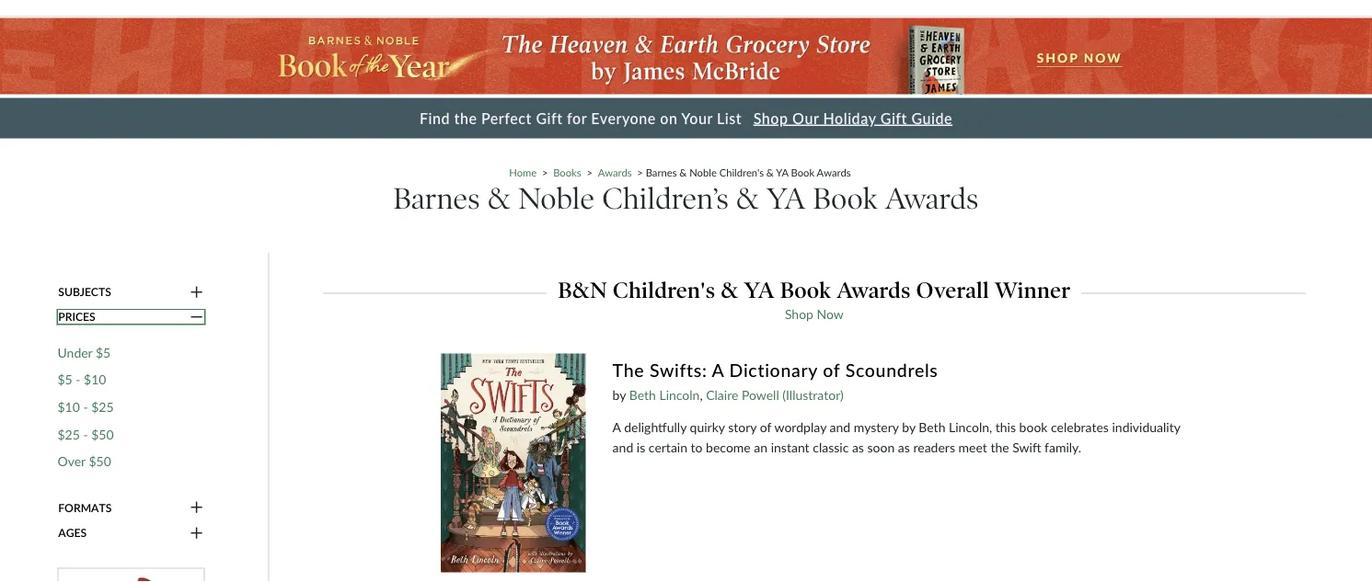 Task type: vqa. For each thing, say whether or not it's contained in the screenshot.
4
no



Task type: locate. For each thing, give the bounding box(es) containing it.
1 vertical spatial a
[[613, 419, 621, 435]]

beth inside the swifts: a dictionary of scoundrels by beth lincoln , claire powell (illustrator)
[[630, 387, 656, 403]]

noble
[[690, 166, 717, 179], [518, 181, 595, 217]]

$25 up $25 - $50
[[91, 399, 114, 415]]

as left soon
[[853, 440, 865, 455]]

the swifts: a dictionary of scoundrels link
[[613, 359, 1188, 385]]

barnes down find
[[393, 181, 480, 217]]

noble up barnes & noble children's & ya book awards
[[690, 166, 717, 179]]

1 horizontal spatial $5
[[96, 345, 111, 360]]

minus arrow image
[[190, 309, 203, 326]]

0 vertical spatial shop
[[754, 109, 789, 127]]

1 horizontal spatial as
[[898, 440, 910, 455]]

find
[[420, 109, 450, 127]]

0 horizontal spatial barnes
[[393, 181, 480, 217]]

beth lincoln link
[[630, 387, 700, 403]]

1 horizontal spatial by
[[903, 419, 916, 435]]

classic
[[813, 440, 849, 455]]

by inside a delightfully quirky story of wordplay and mystery by beth lincoln, this book celebrates individuality and is certain to become an instant classic as soon as readers meet the swift family.
[[903, 419, 916, 435]]

1 vertical spatial -
[[83, 399, 88, 415]]

0 horizontal spatial and
[[613, 440, 634, 455]]

individuality
[[1113, 419, 1181, 435]]

of inside the swifts: a dictionary of scoundrels by beth lincoln , claire powell (illustrator)
[[823, 360, 841, 381]]

the
[[454, 109, 477, 127], [991, 440, 1010, 455]]

1 vertical spatial ya
[[767, 181, 806, 217]]

1 vertical spatial shop
[[785, 306, 814, 322]]

0 vertical spatial noble
[[690, 166, 717, 179]]

0 vertical spatial and
[[830, 419, 851, 435]]

2 vertical spatial ya
[[744, 277, 775, 304]]

- down $10 - $25 link
[[83, 427, 88, 442]]

0 vertical spatial -
[[76, 372, 81, 388]]

1 horizontal spatial and
[[830, 419, 851, 435]]

shop
[[754, 109, 789, 127], [785, 306, 814, 322]]

by inside the swifts: a dictionary of scoundrels by beth lincoln , claire powell (illustrator)
[[613, 387, 626, 403]]

1 vertical spatial the
[[991, 440, 1010, 455]]

1 horizontal spatial barnes
[[646, 166, 677, 179]]

of up an
[[760, 419, 772, 435]]

shop left now
[[785, 306, 814, 322]]

delightfully
[[624, 419, 687, 435]]

$5 right under
[[96, 345, 111, 360]]

1 vertical spatial by
[[903, 419, 916, 435]]

this
[[996, 419, 1017, 435]]

$50
[[91, 427, 114, 442], [89, 454, 111, 470]]

under $5 link
[[58, 345, 111, 361]]

ya
[[776, 166, 789, 179], [767, 181, 806, 217], [744, 277, 775, 304]]

1 horizontal spatial the
[[991, 440, 1010, 455]]

0 horizontal spatial by
[[613, 387, 626, 403]]

gift left guide
[[881, 109, 908, 127]]

1 horizontal spatial $25
[[91, 399, 114, 415]]

0 vertical spatial ya
[[776, 166, 789, 179]]

and
[[830, 419, 851, 435], [613, 440, 634, 455]]

0 vertical spatial $5
[[96, 345, 111, 360]]

a
[[712, 360, 725, 381], [613, 419, 621, 435]]

0 horizontal spatial a
[[613, 419, 621, 435]]

1 vertical spatial book
[[813, 181, 878, 217]]

on
[[660, 109, 678, 127]]

prices
[[58, 310, 96, 324]]

ages button
[[58, 525, 205, 542]]

$50 down $10 - $25 link
[[91, 427, 114, 442]]

holiday
[[824, 109, 877, 127]]

beth
[[630, 387, 656, 403], [919, 419, 946, 435]]

a left delightfully
[[613, 419, 621, 435]]

1 horizontal spatial children's
[[720, 166, 764, 179]]

1 vertical spatial of
[[760, 419, 772, 435]]

minus arrow image
[[190, 284, 203, 300]]

barnes & noble children's & ya book awards
[[393, 181, 979, 217]]

of for scoundrels
[[823, 360, 841, 381]]

1 horizontal spatial beth
[[919, 419, 946, 435]]

0 vertical spatial of
[[823, 360, 841, 381]]

- down under
[[76, 372, 81, 388]]

0 horizontal spatial $25
[[58, 427, 80, 442]]

0 vertical spatial $10
[[84, 372, 106, 388]]

awards up now
[[837, 277, 911, 304]]

by down the
[[613, 387, 626, 403]]

barnes up "children's"
[[646, 166, 677, 179]]

0 horizontal spatial as
[[853, 440, 865, 455]]

2 vertical spatial -
[[83, 427, 88, 442]]

0 horizontal spatial of
[[760, 419, 772, 435]]

certain
[[649, 440, 688, 455]]

and left is at bottom left
[[613, 440, 634, 455]]

$10 down $5 - $10 link
[[58, 399, 80, 415]]

barnes & noble book of the year! the heaven & earth grocery store. shop now image
[[0, 18, 1373, 94]]

$5
[[96, 345, 111, 360], [58, 372, 72, 388]]

$25
[[91, 399, 114, 415], [58, 427, 80, 442]]

0 vertical spatial barnes
[[646, 166, 677, 179]]

1 vertical spatial noble
[[518, 181, 595, 217]]

0 horizontal spatial beth
[[630, 387, 656, 403]]

shop left the our
[[754, 109, 789, 127]]

0 horizontal spatial $5
[[58, 372, 72, 388]]

$5 down under
[[58, 372, 72, 388]]

books
[[554, 166, 582, 179]]

a up claire
[[712, 360, 725, 381]]

book down holiday
[[813, 181, 878, 217]]

&
[[680, 166, 687, 179], [767, 166, 774, 179], [488, 181, 511, 217], [737, 181, 760, 217], [721, 277, 739, 304]]

by right mystery
[[903, 419, 916, 435]]

1 horizontal spatial of
[[823, 360, 841, 381]]

1 vertical spatial beth
[[919, 419, 946, 435]]

by
[[613, 387, 626, 403], [903, 419, 916, 435]]

$5 inside under $5 link
[[96, 345, 111, 360]]

the right find
[[454, 109, 477, 127]]

beth up readers
[[919, 419, 946, 435]]

1 vertical spatial $5
[[58, 372, 72, 388]]

is
[[637, 440, 646, 455]]

2 vertical spatial book
[[780, 277, 832, 304]]

- for $5
[[76, 372, 81, 388]]

1 vertical spatial $25
[[58, 427, 80, 442]]

awards
[[598, 166, 632, 179], [817, 166, 851, 179], [885, 181, 979, 217], [837, 277, 911, 304]]

meet
[[959, 440, 988, 455]]

the swifts: a dictionary of scoundrels by beth lincoln , claire powell (illustrator)
[[613, 360, 939, 403]]

,
[[700, 387, 703, 403]]

0 vertical spatial beth
[[630, 387, 656, 403]]

$10 up the $10 - $25 on the bottom of page
[[84, 372, 106, 388]]

formats button
[[58, 500, 205, 517]]

celebrates
[[1051, 419, 1109, 435]]

$10
[[84, 372, 106, 388], [58, 399, 80, 415]]

over $50
[[58, 454, 111, 470]]

a delightfully quirky story of wordplay and mystery by beth lincoln, this book celebrates individuality and is certain to become an instant classic as soon as readers meet the swift family.
[[613, 419, 1181, 455]]

shop now link
[[785, 306, 844, 322]]

0 vertical spatial book
[[791, 166, 815, 179]]

the swifts: a dictionary of scoundrels image
[[441, 354, 586, 573]]

$50 right over
[[89, 454, 111, 470]]

1 vertical spatial barnes
[[393, 181, 480, 217]]

1 horizontal spatial a
[[712, 360, 725, 381]]

0 horizontal spatial gift
[[536, 109, 563, 127]]

book up shop now link
[[780, 277, 832, 304]]

0 horizontal spatial noble
[[518, 181, 595, 217]]

of up (illustrator)
[[823, 360, 841, 381]]

list
[[717, 109, 742, 127]]

0 vertical spatial the
[[454, 109, 477, 127]]

as right soon
[[898, 440, 910, 455]]

b&n children's & ya book awards overall winner shop now
[[558, 277, 1071, 322]]

b&n
[[558, 277, 608, 304]]

now
[[817, 306, 844, 322]]

- up $25 - $50
[[83, 399, 88, 415]]

-
[[76, 372, 81, 388], [83, 399, 88, 415], [83, 427, 88, 442]]

to
[[691, 440, 703, 455]]

and up classic
[[830, 419, 851, 435]]

lincoln
[[660, 387, 700, 403]]

become
[[706, 440, 751, 455]]

claire
[[706, 387, 739, 403]]

0 vertical spatial by
[[613, 387, 626, 403]]

0 vertical spatial $50
[[91, 427, 114, 442]]

children's down list
[[720, 166, 764, 179]]

claire powell (illustrator) link
[[706, 387, 844, 403]]

the down the 'this'
[[991, 440, 1010, 455]]

2 as from the left
[[898, 440, 910, 455]]

mystery
[[854, 419, 899, 435]]

0 horizontal spatial the
[[454, 109, 477, 127]]

gift left for
[[536, 109, 563, 127]]

subjects
[[58, 285, 111, 298]]

0 horizontal spatial children's
[[613, 277, 716, 304]]

1 vertical spatial children's
[[613, 277, 716, 304]]

awards inside b&n children's & ya book awards overall winner shop now
[[837, 277, 911, 304]]

1 vertical spatial and
[[613, 440, 634, 455]]

children's up swifts:
[[613, 277, 716, 304]]

$5 - $10 link
[[58, 372, 106, 388]]

our
[[793, 109, 819, 127]]

of
[[823, 360, 841, 381], [760, 419, 772, 435]]

book down the our
[[791, 166, 815, 179]]

book
[[791, 166, 815, 179], [813, 181, 878, 217], [780, 277, 832, 304]]

1 horizontal spatial gift
[[881, 109, 908, 127]]

0 horizontal spatial $10
[[58, 399, 80, 415]]

for
[[567, 109, 587, 127]]

quirky
[[690, 419, 725, 435]]

noble for children's
[[518, 181, 595, 217]]

children's
[[720, 166, 764, 179], [613, 277, 716, 304]]

1 horizontal spatial noble
[[690, 166, 717, 179]]

awards down guide
[[885, 181, 979, 217]]

$5 - $10
[[58, 372, 106, 388]]

0 vertical spatial a
[[712, 360, 725, 381]]

ya inside b&n children's & ya book awards overall winner shop now
[[744, 277, 775, 304]]

as
[[853, 440, 865, 455], [898, 440, 910, 455]]

ya for children's
[[767, 181, 806, 217]]

barnes
[[646, 166, 677, 179], [393, 181, 480, 217]]

1 gift from the left
[[536, 109, 563, 127]]

of inside a delightfully quirky story of wordplay and mystery by beth lincoln, this book celebrates individuality and is certain to become an instant classic as soon as readers meet the swift family.
[[760, 419, 772, 435]]

noble down books
[[518, 181, 595, 217]]

1 as from the left
[[853, 440, 865, 455]]

$25 up over
[[58, 427, 80, 442]]

soon
[[868, 440, 895, 455]]

2 gift from the left
[[881, 109, 908, 127]]

beth down the
[[630, 387, 656, 403]]



Task type: describe. For each thing, give the bounding box(es) containing it.
family.
[[1045, 440, 1082, 455]]

swift
[[1013, 440, 1042, 455]]

prices button
[[58, 309, 205, 326]]

everyone
[[591, 109, 656, 127]]

1 horizontal spatial $10
[[84, 372, 106, 388]]

ages
[[58, 527, 87, 540]]

plus image
[[190, 525, 203, 542]]

barnes for barnes & noble children's & ya book awards
[[393, 181, 480, 217]]

children's inside b&n children's & ya book awards overall winner shop now
[[613, 277, 716, 304]]

advertisement region
[[58, 569, 205, 583]]

subjects button
[[58, 284, 205, 300]]

dictionary
[[730, 360, 818, 381]]

the
[[613, 360, 645, 381]]

an
[[754, 440, 768, 455]]

(illustrator)
[[783, 387, 844, 403]]

book inside b&n children's & ya book awards overall winner shop now
[[780, 277, 832, 304]]

a inside a delightfully quirky story of wordplay and mystery by beth lincoln, this book celebrates individuality and is certain to become an instant classic as soon as readers meet the swift family.
[[613, 419, 621, 435]]

children's
[[602, 181, 729, 217]]

winner
[[995, 277, 1071, 304]]

home
[[509, 166, 537, 179]]

0 vertical spatial children's
[[720, 166, 764, 179]]

story
[[729, 419, 757, 435]]

over
[[58, 454, 86, 470]]

$25 - $50 link
[[58, 427, 114, 443]]

beth inside a delightfully quirky story of wordplay and mystery by beth lincoln, this book celebrates individuality and is certain to become an instant classic as soon as readers meet the swift family.
[[919, 419, 946, 435]]

1 vertical spatial $50
[[89, 454, 111, 470]]

1 vertical spatial $10
[[58, 399, 80, 415]]

noble for children's
[[690, 166, 717, 179]]

$10 - $25
[[58, 399, 114, 415]]

awards right books
[[598, 166, 632, 179]]

powell
[[742, 387, 780, 403]]

wordplay
[[775, 419, 827, 435]]

book for children's
[[813, 181, 878, 217]]

& inside b&n children's & ya book awards overall winner shop now
[[721, 277, 739, 304]]

$5 inside $5 - $10 link
[[58, 372, 72, 388]]

instant
[[771, 440, 810, 455]]

ya for children's
[[776, 166, 789, 179]]

awards link
[[598, 166, 632, 179]]

books link
[[554, 166, 582, 179]]

formats
[[58, 501, 112, 515]]

readers
[[914, 440, 956, 455]]

swifts:
[[650, 360, 708, 381]]

scoundrels
[[846, 360, 939, 381]]

perfect
[[481, 109, 532, 127]]

$25 - $50
[[58, 427, 114, 442]]

barnes for barnes & noble children's & ya book awards
[[646, 166, 677, 179]]

your
[[682, 109, 713, 127]]

- for $25
[[83, 427, 88, 442]]

awards down holiday
[[817, 166, 851, 179]]

home link
[[509, 166, 537, 179]]

0 vertical spatial $25
[[91, 399, 114, 415]]

over $50 link
[[58, 454, 111, 470]]

of for wordplay
[[760, 419, 772, 435]]

- for $10
[[83, 399, 88, 415]]

overall
[[917, 277, 990, 304]]

barnes & noble children's & ya book awards main content
[[0, 17, 1373, 583]]

guide
[[912, 109, 953, 127]]

under $5
[[58, 345, 111, 360]]

under
[[58, 345, 92, 360]]

lincoln,
[[949, 419, 993, 435]]

$10 - $25 link
[[58, 399, 114, 415]]

book for children's
[[791, 166, 815, 179]]

barnes & noble children's & ya book awards
[[646, 166, 851, 179]]

find the perfect gift for everyone on your list shop our holiday gift guide
[[420, 109, 953, 127]]

book
[[1020, 419, 1048, 435]]

a inside the swifts: a dictionary of scoundrels by beth lincoln , claire powell (illustrator)
[[712, 360, 725, 381]]

the inside a delightfully quirky story of wordplay and mystery by beth lincoln, this book celebrates individuality and is certain to become an instant classic as soon as readers meet the swift family.
[[991, 440, 1010, 455]]

plus image
[[190, 500, 203, 517]]

shop inside b&n children's & ya book awards overall winner shop now
[[785, 306, 814, 322]]



